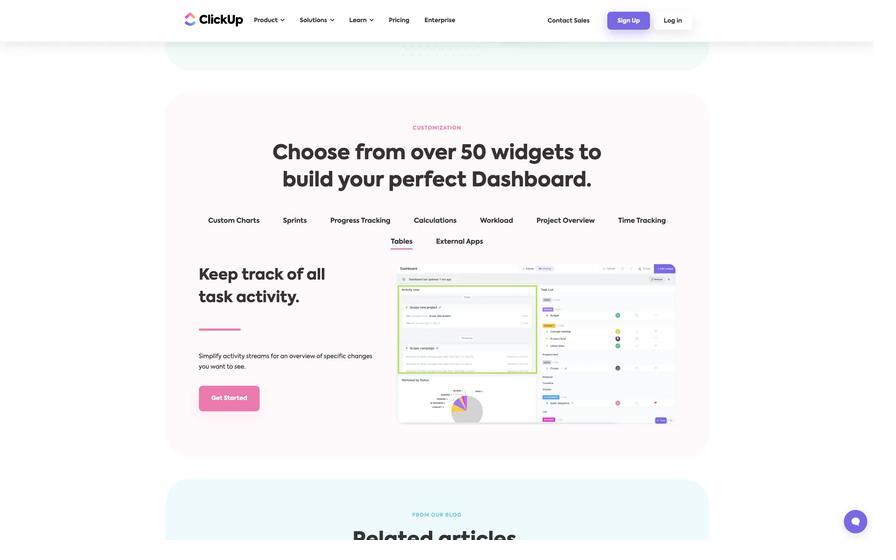 Task type: locate. For each thing, give the bounding box(es) containing it.
dashboard.
[[471, 171, 592, 191]]

tracking right time on the top right of the page
[[636, 218, 666, 224]]

get started button
[[199, 386, 260, 411]]

tab list
[[190, 216, 684, 251]]

50
[[461, 144, 487, 164]]

1 horizontal spatial to
[[579, 144, 602, 164]]

to inside simplify activity streams for an overview of specific changes you want to see.
[[227, 364, 233, 370]]

of inside the keep track of all task activity.
[[287, 268, 303, 283]]

of inside simplify activity streams for an overview of specific changes you want to see.
[[317, 354, 322, 360]]

an
[[280, 354, 288, 360]]

track
[[242, 268, 283, 283]]

to inside choose from over 50 widgets to build your perfect dashboard.
[[579, 144, 602, 164]]

choose
[[273, 144, 350, 164]]

tracking
[[361, 218, 391, 224], [636, 218, 666, 224]]

from
[[412, 513, 429, 518]]

time
[[618, 218, 635, 224]]

perfect
[[389, 171, 467, 191]]

to
[[579, 144, 602, 164], [227, 364, 233, 370]]

overview
[[289, 354, 315, 360]]

our
[[431, 513, 444, 518]]

sprints
[[283, 218, 307, 224]]

1 horizontal spatial of
[[317, 354, 322, 360]]

task
[[199, 291, 232, 306]]

blog
[[445, 513, 462, 518]]

product
[[254, 18, 278, 23]]

0 vertical spatial of
[[287, 268, 303, 283]]

0 horizontal spatial tracking
[[361, 218, 391, 224]]

learn button
[[345, 12, 378, 29]]

calculations
[[414, 218, 457, 224]]

sales
[[574, 18, 590, 24]]

get
[[211, 395, 222, 401]]

custom charts
[[208, 218, 260, 224]]

over
[[411, 144, 456, 164]]

for
[[271, 354, 279, 360]]

1 vertical spatial of
[[317, 354, 322, 360]]

all
[[307, 268, 325, 283]]

sign up button
[[608, 12, 650, 30]]

from
[[355, 144, 406, 164]]

up
[[632, 18, 640, 24]]

1 tracking from the left
[[361, 218, 391, 224]]

clickup image
[[182, 11, 243, 27]]

activity
[[223, 354, 245, 360]]

tracking right progress
[[361, 218, 391, 224]]

log in link
[[654, 12, 692, 30]]

1 horizontal spatial tracking
[[636, 218, 666, 224]]

activity view.png image
[[396, 264, 675, 424]]

0 horizontal spatial of
[[287, 268, 303, 283]]

enterprise link
[[420, 12, 460, 29]]

of
[[287, 268, 303, 283], [317, 354, 322, 360]]

specific
[[324, 354, 346, 360]]

customization
[[413, 126, 461, 131]]

2 tracking from the left
[[636, 218, 666, 224]]

started
[[224, 395, 247, 401]]

of left all
[[287, 268, 303, 283]]

in
[[677, 18, 682, 24]]

pricing
[[389, 18, 409, 23]]

of left specific
[[317, 354, 322, 360]]

progress tracking
[[330, 218, 391, 224]]

1 vertical spatial to
[[227, 364, 233, 370]]

learn
[[349, 18, 367, 23]]

0 horizontal spatial to
[[227, 364, 233, 370]]

tables button
[[383, 237, 421, 251]]

sign
[[618, 18, 630, 24]]

log
[[664, 18, 675, 24]]

0 vertical spatial to
[[579, 144, 602, 164]]

calculations button
[[406, 216, 465, 230]]

streams
[[246, 354, 269, 360]]

keep track of all task activity.
[[199, 268, 325, 306]]



Task type: describe. For each thing, give the bounding box(es) containing it.
log in
[[664, 18, 682, 24]]

simplify activity streams for an overview of specific changes you want to see.
[[199, 354, 372, 370]]

your
[[338, 171, 384, 191]]

project overview button
[[528, 216, 603, 230]]

contact sales
[[548, 18, 590, 24]]

see.
[[234, 364, 246, 370]]

solutions
[[300, 18, 327, 23]]

progress
[[330, 218, 360, 224]]

simplify
[[199, 354, 222, 360]]

activity.
[[236, 291, 299, 306]]

widgets
[[491, 144, 574, 164]]

tracking for progress tracking
[[361, 218, 391, 224]]

charts
[[236, 218, 260, 224]]

tracking for time tracking
[[636, 218, 666, 224]]

enterprise
[[425, 18, 455, 23]]

external apps button
[[428, 237, 492, 251]]

product button
[[250, 12, 289, 29]]

time tracking button
[[610, 216, 674, 230]]

time tracking
[[618, 218, 666, 224]]

choose from over 50 widgets to build your perfect dashboard.
[[273, 144, 602, 191]]

sprints button
[[275, 216, 315, 230]]

sign up
[[618, 18, 640, 24]]

contact
[[548, 18, 573, 24]]

apps
[[466, 239, 483, 245]]

project
[[537, 218, 561, 224]]

solutions button
[[296, 12, 338, 29]]

tab list containing custom charts
[[190, 216, 684, 251]]

contact sales button
[[544, 14, 594, 28]]

progress tracking button
[[322, 216, 399, 230]]

custom
[[208, 218, 235, 224]]

tables
[[391, 239, 413, 245]]

keep
[[199, 268, 238, 283]]

get started
[[211, 395, 247, 401]]

custom charts button
[[200, 216, 268, 230]]

project overview
[[537, 218, 595, 224]]

workload
[[480, 218, 513, 224]]

build
[[283, 171, 333, 191]]

want
[[211, 364, 225, 370]]

pricing link
[[385, 12, 414, 29]]

you
[[199, 364, 209, 370]]

workload button
[[472, 216, 522, 230]]

external apps
[[436, 239, 483, 245]]

from our blog
[[412, 513, 462, 518]]

overview
[[563, 218, 595, 224]]

changes
[[348, 354, 372, 360]]

external
[[436, 239, 465, 245]]



Task type: vqa. For each thing, say whether or not it's contained in the screenshot.
'For sure! This is so much more than a trial. The Free Forever Plan offers an unmatched level of functionality compared to other "freemium" apps. We do this by making money on our paid plans.'
no



